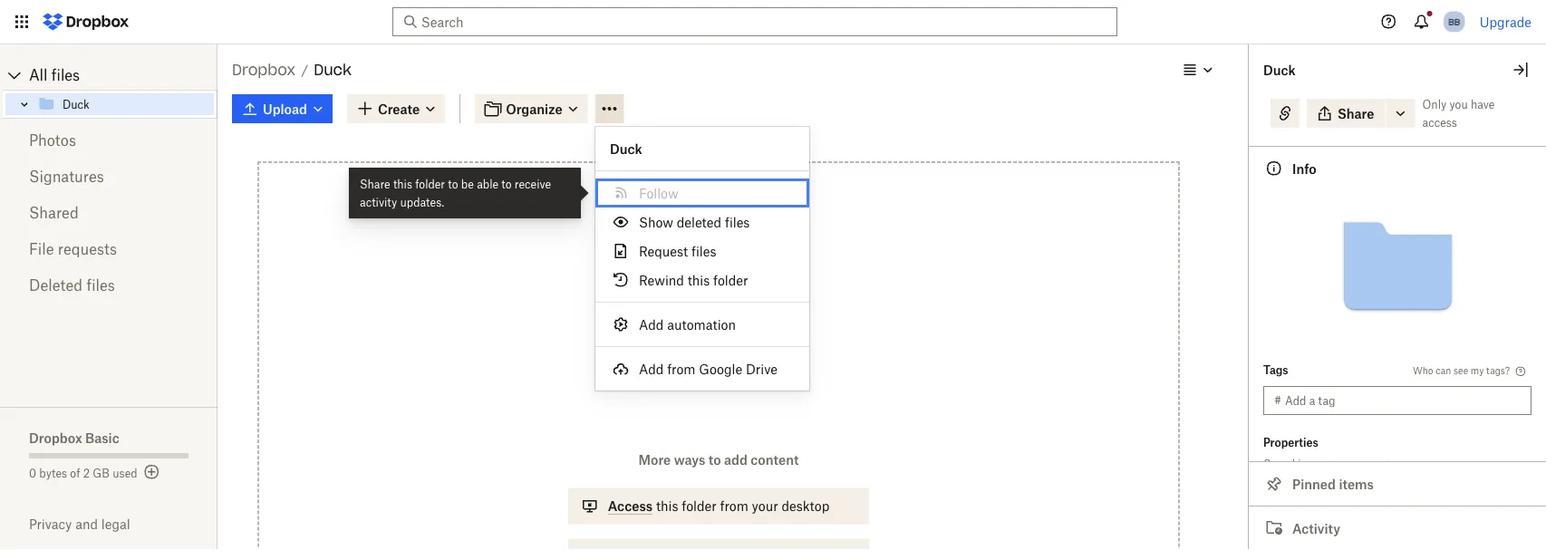 Task type: vqa. For each thing, say whether or not it's contained in the screenshot.
1 of 1
no



Task type: locate. For each thing, give the bounding box(es) containing it.
to inside drop files here to upload, or use the 'upload' button
[[735, 341, 747, 356]]

rewind this folder
[[639, 272, 748, 288]]

close details pane image
[[1510, 59, 1532, 81]]

access this folder from your desktop
[[608, 498, 829, 514]]

more ways to add content
[[639, 452, 799, 468]]

can
[[1436, 365, 1451, 376]]

files inside 'tree'
[[51, 66, 80, 84]]

request
[[639, 243, 688, 259]]

dropbox for dropbox basic
[[29, 430, 82, 445]]

add automation menu item
[[595, 310, 809, 339]]

0 horizontal spatial from
[[667, 361, 696, 377]]

duck link
[[37, 93, 214, 115]]

add
[[724, 452, 747, 468]]

0 horizontal spatial to
[[708, 452, 721, 468]]

dropbox right in
[[1361, 459, 1405, 473]]

from
[[667, 361, 696, 377], [720, 498, 748, 514]]

1 vertical spatial folder
[[682, 498, 717, 514]]

1 vertical spatial this
[[656, 498, 678, 514]]

share button
[[1307, 99, 1385, 128]]

button
[[756, 361, 796, 376]]

folder
[[713, 272, 748, 288], [682, 498, 717, 514]]

2 add from the top
[[639, 361, 664, 377]]

0 vertical spatial dropbox
[[232, 60, 296, 79]]

this inside rewind this folder 'menu item'
[[688, 272, 710, 288]]

files up the
[[675, 341, 701, 356]]

/
[[301, 62, 308, 77]]

dropbox link right in
[[1361, 457, 1405, 475]]

folder inside more ways to add content element
[[682, 498, 717, 514]]

1 add from the top
[[639, 317, 664, 332]]

dropbox
[[232, 60, 296, 79], [29, 430, 82, 445], [1361, 459, 1405, 473]]

dropbox link left /
[[232, 58, 296, 82]]

dropbox left /
[[232, 60, 296, 79]]

or
[[642, 361, 654, 376]]

0 horizontal spatial dropbox link
[[232, 58, 296, 82]]

dropbox link
[[232, 58, 296, 82], [1361, 457, 1405, 475]]

get more space image
[[141, 461, 163, 483]]

see
[[1454, 365, 1468, 376]]

deleted files link
[[29, 267, 188, 304]]

0 horizontal spatial this
[[656, 498, 678, 514]]

desktop
[[782, 498, 829, 514]]

2 horizontal spatial dropbox
[[1361, 459, 1405, 473]]

2 vertical spatial dropbox
[[1361, 459, 1405, 473]]

add
[[639, 317, 664, 332], [639, 361, 664, 377]]

file requests link
[[29, 231, 188, 267]]

to right here on the bottom
[[735, 341, 747, 356]]

files right all
[[51, 66, 80, 84]]

who
[[1413, 365, 1433, 376]]

#
[[1274, 394, 1281, 407]]

from left your
[[720, 498, 748, 514]]

photos
[[29, 131, 76, 149]]

access
[[608, 498, 653, 514]]

1 vertical spatial dropbox
[[29, 430, 82, 445]]

privacy
[[29, 517, 72, 532]]

basic
[[85, 430, 119, 445]]

deleted
[[29, 276, 83, 294]]

duck
[[314, 60, 352, 79], [1263, 62, 1296, 77], [63, 98, 89, 111], [610, 141, 642, 156]]

content
[[751, 452, 799, 468]]

tags?
[[1486, 365, 1510, 376]]

files down show deleted files "menu item"
[[691, 243, 716, 259]]

all
[[29, 66, 47, 84]]

0 vertical spatial to
[[735, 341, 747, 356]]

only you have access
[[1422, 97, 1495, 129]]

the
[[682, 361, 701, 376]]

folder inside 'menu item'
[[713, 272, 748, 288]]

used
[[113, 466, 137, 480]]

from down drop
[[667, 361, 696, 377]]

add for add from google drive
[[639, 361, 664, 377]]

0
[[29, 466, 36, 480]]

1 horizontal spatial dropbox link
[[1361, 457, 1405, 475]]

shared link
[[29, 195, 188, 231]]

file
[[29, 240, 54, 258]]

rewind
[[639, 272, 684, 288]]

add up drop
[[639, 317, 664, 332]]

dropbox / duck
[[232, 60, 352, 79]]

this inside more ways to add content element
[[656, 498, 678, 514]]

have
[[1471, 97, 1495, 111]]

add automation
[[639, 317, 736, 332]]

info
[[1292, 161, 1316, 176]]

info button
[[1249, 146, 1546, 190]]

this down request files menu item
[[688, 272, 710, 288]]

files for deleted files
[[86, 276, 115, 294]]

drive
[[746, 361, 777, 377]]

1 vertical spatial to
[[708, 452, 721, 468]]

files inside "menu item"
[[725, 214, 750, 230]]

1 horizontal spatial to
[[735, 341, 747, 356]]

this for rewind
[[688, 272, 710, 288]]

rewind this folder menu item
[[595, 266, 809, 295]]

this
[[688, 272, 710, 288], [656, 498, 678, 514]]

1 horizontal spatial this
[[688, 272, 710, 288]]

to
[[735, 341, 747, 356], [708, 452, 721, 468]]

0 vertical spatial add
[[639, 317, 664, 332]]

files
[[51, 66, 80, 84], [725, 214, 750, 230], [691, 243, 716, 259], [86, 276, 115, 294], [675, 341, 701, 356]]

0 vertical spatial from
[[667, 361, 696, 377]]

shared
[[29, 204, 79, 222]]

1 vertical spatial dropbox link
[[1361, 457, 1405, 475]]

1 vertical spatial from
[[720, 498, 748, 514]]

1 horizontal spatial dropbox
[[232, 60, 296, 79]]

all files tree
[[3, 61, 217, 119]]

file requests
[[29, 240, 117, 258]]

use
[[657, 361, 678, 376]]

add down drop
[[639, 361, 664, 377]]

upgrade
[[1480, 14, 1532, 29]]

0 vertical spatial this
[[688, 272, 710, 288]]

files down file requests link
[[86, 276, 115, 294]]

all files link
[[29, 61, 217, 90]]

signatures
[[29, 168, 104, 185]]

0 horizontal spatial dropbox
[[29, 430, 82, 445]]

folder down ways
[[682, 498, 717, 514]]

share
[[1338, 106, 1374, 121]]

request files menu item
[[595, 237, 809, 266]]

dropbox up bytes
[[29, 430, 82, 445]]

1 vertical spatial add
[[639, 361, 664, 377]]

show deleted files menu item
[[595, 208, 809, 237]]

folder down request files menu item
[[713, 272, 748, 288]]

files for all files
[[51, 66, 80, 84]]

your
[[752, 498, 778, 514]]

upload,
[[750, 341, 796, 356]]

to left add
[[708, 452, 721, 468]]

folder for access
[[682, 498, 717, 514]]

files inside drop files here to upload, or use the 'upload' button
[[675, 341, 701, 356]]

this right access
[[656, 498, 678, 514]]

files right deleted
[[725, 214, 750, 230]]

deleted files
[[29, 276, 115, 294]]

files inside menu item
[[691, 243, 716, 259]]

0 vertical spatial folder
[[713, 272, 748, 288]]

1 horizontal spatial from
[[720, 498, 748, 514]]



Task type: describe. For each thing, give the bounding box(es) containing it.
0 bytes of 2 gb used
[[29, 466, 137, 480]]

files for drop files here to upload, or use the 'upload' button
[[675, 341, 701, 356]]

global header element
[[0, 0, 1546, 44]]

drop
[[641, 341, 672, 356]]

from inside menu item
[[667, 361, 696, 377]]

automation
[[667, 317, 736, 332]]

dropbox for dropbox / duck
[[232, 60, 296, 79]]

follow
[[639, 185, 678, 201]]

dropbox logo - go to the homepage image
[[36, 7, 135, 36]]

in
[[1298, 457, 1308, 471]]

privacy and legal link
[[29, 517, 217, 532]]

saved in
[[1263, 457, 1308, 471]]

google
[[699, 361, 742, 377]]

all files
[[29, 66, 80, 84]]

my
[[1471, 365, 1484, 376]]

folder for rewind
[[713, 272, 748, 288]]

signatures link
[[29, 159, 188, 195]]

tags
[[1263, 363, 1288, 377]]

only
[[1422, 97, 1446, 111]]

privacy and legal
[[29, 517, 130, 532]]

'upload'
[[705, 361, 752, 376]]

add from google drive
[[639, 361, 777, 377]]

files for request files
[[691, 243, 716, 259]]

properties
[[1263, 435, 1318, 449]]

drop files here to upload, or use the 'upload' button
[[641, 341, 796, 376]]

more ways to add content element
[[564, 450, 873, 550]]

follow menu item
[[595, 179, 809, 208]]

saved
[[1263, 457, 1295, 471]]

deleted
[[677, 214, 721, 230]]

ways
[[674, 452, 705, 468]]

show deleted files
[[639, 214, 750, 230]]

photos link
[[29, 122, 188, 159]]

here
[[704, 341, 732, 356]]

add for add automation
[[639, 317, 664, 332]]

gb
[[93, 466, 110, 480]]

who can see my tags?
[[1413, 365, 1510, 376]]

this for access
[[656, 498, 678, 514]]

you
[[1449, 97, 1468, 111]]

2
[[83, 466, 90, 480]]

who can see my tags? image
[[1513, 364, 1528, 379]]

and
[[75, 517, 98, 532]]

from inside more ways to add content element
[[720, 498, 748, 514]]

request files
[[639, 243, 716, 259]]

requests
[[58, 240, 117, 258]]

0 vertical spatial dropbox link
[[232, 58, 296, 82]]

add from google drive menu item
[[595, 354, 809, 383]]

dropbox for dropbox
[[1361, 459, 1405, 473]]

of
[[70, 466, 80, 480]]

access
[[1422, 116, 1457, 129]]

dropbox basic
[[29, 430, 119, 445]]

duck inside all files 'tree'
[[63, 98, 89, 111]]

more
[[639, 452, 671, 468]]

show
[[639, 214, 673, 230]]

upgrade link
[[1480, 14, 1532, 29]]

bytes
[[39, 466, 67, 480]]

legal
[[101, 517, 130, 532]]



